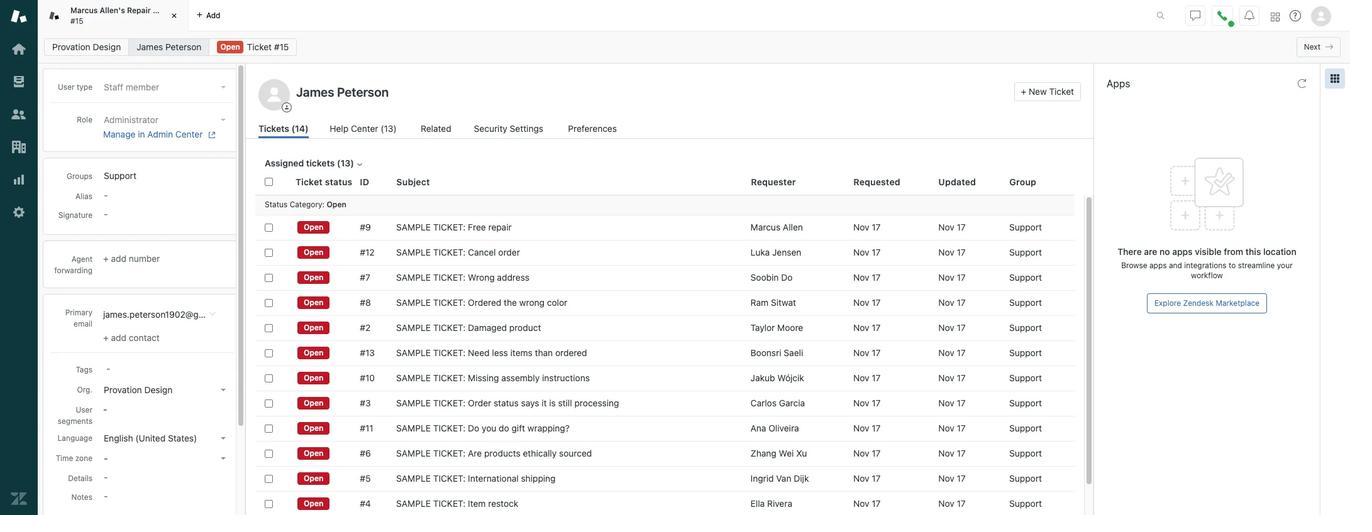 Task type: describe. For each thing, give the bounding box(es) containing it.
james peterson
[[137, 42, 202, 52]]

user for user segments
[[76, 406, 92, 415]]

damaged
[[468, 323, 507, 333]]

still
[[558, 398, 572, 409]]

english (united states) button
[[100, 430, 231, 448]]

repair
[[488, 222, 512, 233]]

user type
[[58, 82, 92, 92]]

ana
[[751, 423, 766, 434]]

apps image
[[1330, 74, 1340, 84]]

sample ticket: cancel order
[[396, 247, 520, 258]]

preferences link
[[568, 122, 619, 138]]

#15 inside secondary element
[[274, 42, 289, 52]]

sample ticket: missing assembly instructions link
[[396, 373, 590, 384]]

ordered
[[555, 348, 587, 358]]

the
[[504, 297, 517, 308]]

views image
[[11, 74, 27, 90]]

requested
[[854, 177, 900, 187]]

do
[[499, 423, 509, 434]]

than
[[535, 348, 553, 358]]

#4
[[360, 499, 371, 509]]

notifications image
[[1245, 10, 1255, 20]]

zone
[[75, 454, 92, 463]]

sample for sample ticket: order status says it is still processing
[[396, 398, 431, 409]]

sample for sample ticket: do you do gift wrapping?
[[396, 423, 431, 434]]

(14)
[[291, 123, 309, 134]]

sample for sample ticket: international shipping
[[396, 474, 431, 484]]

+ new ticket
[[1021, 86, 1074, 97]]

sample for sample ticket: need less items than ordered
[[396, 348, 431, 358]]

main element
[[0, 0, 38, 516]]

james
[[137, 42, 163, 52]]

0 horizontal spatial status
[[325, 177, 352, 187]]

oliveira
[[769, 423, 799, 434]]

says
[[521, 398, 539, 409]]

agent
[[72, 255, 92, 264]]

sample for sample ticket: item restock
[[396, 499, 431, 509]]

ticket: for item
[[433, 499, 466, 509]]

wrapping?
[[528, 423, 570, 434]]

add for add number
[[111, 253, 126, 264]]

admin image
[[11, 204, 27, 221]]

- inside button
[[104, 453, 108, 464]]

add for add contact
[[111, 333, 126, 343]]

marcus allen
[[751, 222, 803, 233]]

taylor moore
[[751, 323, 803, 333]]

garcia
[[779, 398, 805, 409]]

ingrid
[[751, 474, 774, 484]]

gift
[[512, 423, 525, 434]]

wei
[[779, 448, 794, 459]]

products
[[484, 448, 521, 459]]

jakub wójcik
[[751, 373, 804, 384]]

security
[[474, 123, 507, 134]]

zendesk image
[[11, 491, 27, 507]]

arrow down image for staff member
[[221, 86, 226, 89]]

sample for sample ticket: wrong address
[[396, 272, 431, 283]]

sample for sample ticket: cancel order
[[396, 247, 431, 258]]

open for #12
[[304, 248, 323, 257]]

sample ticket: international shipping
[[396, 474, 556, 484]]

email
[[74, 319, 92, 329]]

time zone
[[56, 454, 92, 463]]

- field
[[101, 362, 231, 376]]

open for #5
[[304, 474, 323, 484]]

open for #13
[[304, 348, 323, 358]]

support for luka jensen
[[1009, 247, 1042, 258]]

open for #9
[[304, 223, 323, 232]]

sample for sample ticket: free repair
[[396, 222, 431, 233]]

updated
[[939, 177, 976, 187]]

0 horizontal spatial center
[[175, 129, 203, 140]]

details
[[68, 474, 92, 484]]

luka
[[751, 247, 770, 258]]

james peterson link
[[128, 38, 210, 56]]

international
[[468, 474, 519, 484]]

staff
[[104, 82, 123, 92]]

sample ticket: free repair link
[[396, 222, 512, 233]]

1 vertical spatial apps
[[1150, 261, 1167, 270]]

cancel
[[468, 247, 496, 258]]

restock
[[488, 499, 518, 509]]

#15 inside the marcus allen's repair ticket #15
[[70, 16, 83, 25]]

notes
[[71, 493, 92, 502]]

number
[[129, 253, 160, 264]]

marcus for marcus allen's repair ticket #15
[[70, 6, 98, 15]]

reporting image
[[11, 172, 27, 188]]

assigned
[[265, 158, 304, 169]]

no
[[1160, 247, 1170, 257]]

luka jensen
[[751, 247, 801, 258]]

design inside 'provation design' button
[[144, 385, 172, 396]]

english (united states)
[[104, 433, 197, 444]]

user segments
[[58, 406, 92, 426]]

org.
[[77, 385, 92, 395]]

status category : open
[[265, 200, 346, 210]]

arrow down image for provation design
[[221, 389, 226, 392]]

(13) for help center (13)
[[381, 123, 397, 134]]

ticket inside 'grid'
[[296, 177, 323, 187]]

get help image
[[1290, 10, 1301, 21]]

help
[[330, 123, 349, 134]]

arrow down image for administrator
[[221, 119, 226, 121]]

there are no apps visible from this location browse apps and integrations to streamline your workflow
[[1118, 247, 1297, 280]]

ticket: for are
[[433, 448, 466, 459]]

and
[[1169, 261, 1182, 270]]

customers image
[[11, 106, 27, 123]]

arrow down image for -
[[221, 458, 226, 460]]

ella
[[751, 499, 765, 509]]

provation design inside button
[[104, 385, 172, 396]]

secondary element
[[38, 35, 1350, 60]]

ticket inside button
[[1049, 86, 1074, 97]]

#5
[[360, 474, 371, 484]]

1 vertical spatial status
[[494, 398, 519, 409]]

design inside provation design link
[[93, 42, 121, 52]]

sample for sample ticket: are products ethically sourced
[[396, 448, 431, 459]]

support for jakub wójcik
[[1009, 373, 1042, 384]]

this
[[1246, 247, 1261, 257]]

ticket: for ordered
[[433, 297, 466, 308]]

manage
[[103, 129, 136, 140]]

sample ticket: need less items than ordered
[[396, 348, 587, 358]]

ticket: for wrong
[[433, 272, 466, 283]]

0 vertical spatial -
[[103, 404, 107, 415]]

ticket inside secondary element
[[247, 42, 272, 52]]

free
[[468, 222, 486, 233]]

tags
[[76, 365, 92, 375]]

integrations
[[1184, 261, 1227, 270]]

ticket #15
[[247, 42, 289, 52]]

forwarding
[[54, 266, 92, 275]]

related
[[421, 123, 451, 134]]

product
[[509, 323, 541, 333]]

open for #7
[[304, 273, 323, 282]]

sample for sample ticket: ordered the wrong color
[[396, 297, 431, 308]]

sample ticket: wrong address
[[396, 272, 529, 283]]

sample ticket: missing assembly instructions
[[396, 373, 590, 384]]

user for user type
[[58, 82, 75, 92]]

open for #2
[[304, 323, 323, 333]]

sample ticket: free repair
[[396, 222, 512, 233]]

sourced
[[559, 448, 592, 459]]

sample for sample ticket: missing assembly instructions
[[396, 373, 431, 384]]

address
[[497, 272, 529, 283]]

provation inside 'provation design' button
[[104, 385, 142, 396]]

open for #10
[[304, 374, 323, 383]]

ana oliveira
[[751, 423, 799, 434]]

it
[[542, 398, 547, 409]]

ram sitwat
[[751, 297, 796, 308]]

provation design button
[[100, 382, 231, 399]]



Task type: locate. For each thing, give the bounding box(es) containing it.
provation right org. at the bottom left of the page
[[104, 385, 142, 396]]

#8
[[360, 297, 371, 308]]

ella rivera
[[751, 499, 792, 509]]

2 vertical spatial arrow down image
[[221, 438, 226, 440]]

do left you
[[468, 423, 479, 434]]

add button
[[189, 0, 228, 31]]

0 vertical spatial apps
[[1172, 247, 1193, 257]]

sample right #13
[[396, 348, 431, 358]]

+ for + add number
[[103, 253, 109, 264]]

organizations image
[[11, 139, 27, 155]]

marcus up luka
[[751, 222, 781, 233]]

zendesk products image
[[1271, 12, 1280, 21]]

groups
[[67, 172, 92, 181]]

+ new ticket button
[[1014, 82, 1081, 101]]

you
[[482, 423, 496, 434]]

ticket status
[[296, 177, 352, 187]]

admin
[[147, 129, 173, 140]]

0 vertical spatial #15
[[70, 16, 83, 25]]

signature
[[58, 211, 92, 220]]

8 ticket: from the top
[[433, 398, 466, 409]]

close image
[[168, 9, 180, 22]]

states)
[[168, 433, 197, 444]]

12 ticket: from the top
[[433, 499, 466, 509]]

streamline
[[1238, 261, 1275, 270]]

(united
[[135, 433, 165, 444]]

+ right agent
[[103, 253, 109, 264]]

ticket: up sample ticket: item restock
[[433, 474, 466, 484]]

design down the - field
[[144, 385, 172, 396]]

ticket: for damaged
[[433, 323, 466, 333]]

1 horizontal spatial (13)
[[381, 123, 397, 134]]

0 vertical spatial marcus
[[70, 6, 98, 15]]

support for soobin do
[[1009, 272, 1042, 283]]

ticket: inside "link"
[[433, 272, 466, 283]]

ticket: up sample ticket: cancel order
[[433, 222, 466, 233]]

2 arrow down image from the top
[[221, 458, 226, 460]]

arrow down image inside 'provation design' button
[[221, 389, 226, 392]]

5 sample from the top
[[396, 323, 431, 333]]

ticket: left item
[[433, 499, 466, 509]]

sample right #11
[[396, 423, 431, 434]]

8 sample from the top
[[396, 398, 431, 409]]

+ left new
[[1021, 86, 1026, 97]]

zendesk support image
[[11, 8, 27, 25]]

arrow down image down "english (united states)" button
[[221, 458, 226, 460]]

user up segments
[[76, 406, 92, 415]]

marcus inside the marcus allen's repair ticket #15
[[70, 6, 98, 15]]

#3
[[360, 398, 371, 409]]

1 vertical spatial design
[[144, 385, 172, 396]]

ticket: for international
[[433, 474, 466, 484]]

12 sample from the top
[[396, 499, 431, 509]]

1 sample from the top
[[396, 222, 431, 233]]

workflow
[[1191, 271, 1223, 280]]

1 vertical spatial +
[[103, 253, 109, 264]]

add
[[206, 10, 220, 20], [111, 253, 126, 264], [111, 333, 126, 343]]

2 sample from the top
[[396, 247, 431, 258]]

location
[[1263, 247, 1297, 257]]

apps up and
[[1172, 247, 1193, 257]]

add right close image
[[206, 10, 220, 20]]

there
[[1118, 247, 1142, 257]]

1 horizontal spatial do
[[781, 272, 793, 283]]

ticket: down sample ticket: wrong address "link"
[[433, 297, 466, 308]]

button displays agent's chat status as invisible. image
[[1190, 10, 1200, 20]]

status
[[325, 177, 352, 187], [494, 398, 519, 409]]

1 horizontal spatial #15
[[274, 42, 289, 52]]

apps down no
[[1150, 261, 1167, 270]]

5 ticket: from the top
[[433, 323, 466, 333]]

+ inside + new ticket button
[[1021, 86, 1026, 97]]

zhang
[[751, 448, 777, 459]]

1 vertical spatial user
[[76, 406, 92, 415]]

+ add contact
[[103, 333, 160, 343]]

center
[[351, 123, 378, 134], [175, 129, 203, 140]]

- right user segments
[[103, 404, 107, 415]]

ingrid van dijk
[[751, 474, 809, 484]]

1 vertical spatial do
[[468, 423, 479, 434]]

user
[[58, 82, 75, 92], [76, 406, 92, 415]]

arrow down image
[[221, 86, 226, 89], [221, 389, 226, 392], [221, 438, 226, 440]]

user left type
[[58, 82, 75, 92]]

9 ticket: from the top
[[433, 423, 466, 434]]

1 vertical spatial provation design
[[104, 385, 172, 396]]

status
[[265, 200, 288, 210]]

agent forwarding
[[54, 255, 92, 275]]

+ add number
[[103, 253, 160, 264]]

support for zhang wei xu
[[1009, 448, 1042, 459]]

do
[[781, 272, 793, 283], [468, 423, 479, 434]]

carlos garcia
[[751, 398, 805, 409]]

1 vertical spatial #15
[[274, 42, 289, 52]]

ticket: for free
[[433, 222, 466, 233]]

support for carlos garcia
[[1009, 398, 1042, 409]]

marcus inside 'grid'
[[751, 222, 781, 233]]

help center (13)
[[330, 123, 397, 134]]

nov
[[853, 222, 869, 233], [938, 222, 954, 233], [853, 247, 869, 258], [938, 247, 954, 258], [853, 272, 869, 283], [938, 272, 954, 283], [853, 297, 869, 308], [938, 297, 954, 308], [853, 323, 869, 333], [938, 323, 954, 333], [853, 348, 869, 358], [938, 348, 954, 358], [853, 373, 869, 384], [938, 373, 954, 384], [853, 398, 869, 409], [938, 398, 954, 409], [853, 423, 869, 434], [938, 423, 954, 434], [853, 448, 869, 459], [938, 448, 954, 459], [853, 474, 869, 484], [938, 474, 954, 484], [853, 499, 869, 509], [938, 499, 954, 509]]

open for #8
[[304, 298, 323, 308]]

#13
[[360, 348, 375, 358]]

provation design down the - field
[[104, 385, 172, 396]]

0 horizontal spatial #15
[[70, 16, 83, 25]]

1 horizontal spatial design
[[144, 385, 172, 396]]

open for #3
[[304, 399, 323, 408]]

browse
[[1121, 261, 1147, 270]]

order
[[498, 247, 520, 258]]

1 horizontal spatial apps
[[1172, 247, 1193, 257]]

support for ella rivera
[[1009, 499, 1042, 509]]

ticket: left damaged
[[433, 323, 466, 333]]

0 horizontal spatial marcus
[[70, 6, 98, 15]]

(13) for assigned tickets (13)
[[337, 158, 354, 169]]

user inside user segments
[[76, 406, 92, 415]]

6 ticket: from the top
[[433, 348, 466, 358]]

provation up user type
[[52, 42, 90, 52]]

sample right "#8" at the left of the page
[[396, 297, 431, 308]]

from
[[1224, 247, 1243, 257]]

assigned tickets (13)
[[265, 158, 354, 169]]

allen
[[783, 222, 803, 233]]

1 vertical spatial (13)
[[337, 158, 354, 169]]

sample ticket: do you do gift wrapping? link
[[396, 423, 570, 435]]

open
[[220, 42, 240, 52], [327, 200, 346, 210], [304, 223, 323, 232], [304, 248, 323, 257], [304, 273, 323, 282], [304, 298, 323, 308], [304, 323, 323, 333], [304, 348, 323, 358], [304, 374, 323, 383], [304, 399, 323, 408], [304, 424, 323, 433], [304, 449, 323, 458], [304, 474, 323, 484], [304, 499, 323, 509]]

provation
[[52, 42, 90, 52], [104, 385, 142, 396]]

1 arrow down image from the top
[[221, 86, 226, 89]]

less
[[492, 348, 508, 358]]

ticket: down sample ticket: cancel order link
[[433, 272, 466, 283]]

open for #6
[[304, 449, 323, 458]]

support for boonsri saeli
[[1009, 348, 1042, 358]]

add inside popup button
[[206, 10, 220, 20]]

wrong
[[519, 297, 545, 308]]

sample right #2
[[396, 323, 431, 333]]

4 sample from the top
[[396, 297, 431, 308]]

id
[[360, 177, 369, 187]]

2 vertical spatial +
[[103, 333, 109, 343]]

arrow down image up manage in admin center link
[[221, 119, 226, 121]]

(13) right tickets
[[337, 158, 354, 169]]

10 ticket: from the top
[[433, 448, 466, 459]]

staff member button
[[100, 79, 231, 96]]

1 vertical spatial provation
[[104, 385, 142, 396]]

sample ticket: wrong address link
[[396, 272, 529, 284]]

1 vertical spatial add
[[111, 253, 126, 264]]

0 vertical spatial provation design
[[52, 42, 121, 52]]

ticket: for order
[[433, 398, 466, 409]]

order
[[468, 398, 491, 409]]

open for #4
[[304, 499, 323, 509]]

9 sample from the top
[[396, 423, 431, 434]]

ticket: left missing
[[433, 373, 466, 384]]

sample right #6
[[396, 448, 431, 459]]

tab containing marcus allen's repair ticket
[[38, 0, 189, 31]]

sample right #3 at bottom left
[[396, 398, 431, 409]]

1 horizontal spatial marcus
[[751, 222, 781, 233]]

support for ram sitwat
[[1009, 297, 1042, 308]]

Select All Tickets checkbox
[[265, 178, 273, 186]]

grid
[[246, 170, 1094, 516]]

jakub
[[751, 373, 775, 384]]

status left id
[[325, 177, 352, 187]]

1 ticket: from the top
[[433, 222, 466, 233]]

11 sample from the top
[[396, 474, 431, 484]]

allen's
[[100, 6, 125, 15]]

ticket: for missing
[[433, 373, 466, 384]]

0 vertical spatial status
[[325, 177, 352, 187]]

add left number
[[111, 253, 126, 264]]

ticket inside the marcus allen's repair ticket #15
[[153, 6, 176, 15]]

+ for + new ticket
[[1021, 86, 1026, 97]]

- right the zone at the left bottom of page
[[104, 453, 108, 464]]

provation design up type
[[52, 42, 121, 52]]

sample down subject
[[396, 222, 431, 233]]

status left says
[[494, 398, 519, 409]]

in
[[138, 129, 145, 140]]

#6
[[360, 448, 371, 459]]

arrow down image inside '-' button
[[221, 458, 226, 460]]

center right help
[[351, 123, 378, 134]]

11 ticket: from the top
[[433, 474, 466, 484]]

17
[[872, 222, 881, 233], [957, 222, 966, 233], [872, 247, 881, 258], [957, 247, 966, 258], [872, 272, 881, 283], [957, 272, 966, 283], [872, 297, 881, 308], [957, 297, 966, 308], [872, 323, 881, 333], [957, 323, 966, 333], [872, 348, 881, 358], [957, 348, 966, 358], [872, 373, 881, 384], [957, 373, 966, 384], [872, 398, 881, 409], [957, 398, 966, 409], [872, 423, 881, 434], [957, 423, 966, 434], [872, 448, 881, 459], [957, 448, 966, 459], [872, 474, 881, 484], [957, 474, 966, 484], [872, 499, 881, 509], [957, 499, 966, 509]]

tickets
[[306, 158, 335, 169]]

arrow down image inside staff member button
[[221, 86, 226, 89]]

ticket: left are
[[433, 448, 466, 459]]

color
[[547, 297, 567, 308]]

alias
[[75, 192, 92, 201]]

sample for sample ticket: damaged product
[[396, 323, 431, 333]]

sample right #10
[[396, 373, 431, 384]]

your
[[1277, 261, 1293, 270]]

center right admin
[[175, 129, 203, 140]]

manage in admin center
[[103, 129, 203, 140]]

2 vertical spatial add
[[111, 333, 126, 343]]

1 horizontal spatial user
[[76, 406, 92, 415]]

1 vertical spatial arrow down image
[[221, 389, 226, 392]]

zendesk
[[1183, 299, 1214, 308]]

sample ticket: item restock link
[[396, 499, 518, 510]]

0 vertical spatial (13)
[[381, 123, 397, 134]]

arrow down image
[[221, 119, 226, 121], [221, 458, 226, 460]]

3 arrow down image from the top
[[221, 438, 226, 440]]

0 horizontal spatial apps
[[1150, 261, 1167, 270]]

related link
[[421, 122, 453, 138]]

shipping
[[521, 474, 556, 484]]

6 sample from the top
[[396, 348, 431, 358]]

ticket: for need
[[433, 348, 466, 358]]

sample
[[396, 222, 431, 233], [396, 247, 431, 258], [396, 272, 431, 283], [396, 297, 431, 308], [396, 323, 431, 333], [396, 348, 431, 358], [396, 373, 431, 384], [396, 398, 431, 409], [396, 423, 431, 434], [396, 448, 431, 459], [396, 474, 431, 484], [396, 499, 431, 509]]

soobin do
[[751, 272, 793, 283]]

sample right #7
[[396, 272, 431, 283]]

ticket:
[[433, 222, 466, 233], [433, 247, 466, 258], [433, 272, 466, 283], [433, 297, 466, 308], [433, 323, 466, 333], [433, 348, 466, 358], [433, 373, 466, 384], [433, 398, 466, 409], [433, 423, 466, 434], [433, 448, 466, 459], [433, 474, 466, 484], [433, 499, 466, 509]]

ticket: left need
[[433, 348, 466, 358]]

0 horizontal spatial (13)
[[337, 158, 354, 169]]

ticket: down the sample ticket: free repair link
[[433, 247, 466, 258]]

help center (13) link
[[330, 122, 400, 138]]

design
[[93, 42, 121, 52], [144, 385, 172, 396]]

0 vertical spatial design
[[93, 42, 121, 52]]

+ left contact on the left bottom
[[103, 333, 109, 343]]

need
[[468, 348, 490, 358]]

4 ticket: from the top
[[433, 297, 466, 308]]

arrow down image for english (united states)
[[221, 438, 226, 440]]

+ for + add contact
[[103, 333, 109, 343]]

#11
[[360, 423, 373, 434]]

provation inside provation design link
[[52, 42, 90, 52]]

0 horizontal spatial design
[[93, 42, 121, 52]]

None checkbox
[[265, 224, 273, 232], [265, 299, 273, 307], [265, 324, 273, 332], [265, 425, 273, 433], [265, 475, 273, 483], [265, 500, 273, 508], [265, 224, 273, 232], [265, 299, 273, 307], [265, 324, 273, 332], [265, 425, 273, 433], [265, 475, 273, 483], [265, 500, 273, 508]]

jensen
[[772, 247, 801, 258]]

sample ticket: order status says it is still processing
[[396, 398, 619, 409]]

(13) left related
[[381, 123, 397, 134]]

ticket: for do
[[433, 423, 466, 434]]

1 vertical spatial -
[[104, 453, 108, 464]]

explore
[[1155, 299, 1181, 308]]

7 ticket: from the top
[[433, 373, 466, 384]]

3 ticket: from the top
[[433, 272, 466, 283]]

are
[[1144, 247, 1157, 257]]

zhang wei xu
[[751, 448, 807, 459]]

2 ticket: from the top
[[433, 247, 466, 258]]

1 arrow down image from the top
[[221, 119, 226, 121]]

ticket: left you
[[433, 423, 466, 434]]

1 vertical spatial arrow down image
[[221, 458, 226, 460]]

0 vertical spatial arrow down image
[[221, 86, 226, 89]]

subject
[[396, 177, 430, 187]]

sample ticket: are products ethically sourced
[[396, 448, 592, 459]]

0 vertical spatial user
[[58, 82, 75, 92]]

tickets (14)
[[258, 123, 309, 134]]

0 horizontal spatial user
[[58, 82, 75, 92]]

arrow down image inside administrator button
[[221, 119, 226, 121]]

0 vertical spatial add
[[206, 10, 220, 20]]

provation design inside secondary element
[[52, 42, 121, 52]]

grid containing ticket status
[[246, 170, 1094, 516]]

design down the marcus allen's repair ticket #15
[[93, 42, 121, 52]]

3 sample from the top
[[396, 272, 431, 283]]

dijk
[[794, 474, 809, 484]]

0 vertical spatial arrow down image
[[221, 119, 226, 121]]

primary email
[[65, 308, 92, 329]]

sample ticket: need less items than ordered link
[[396, 348, 587, 359]]

marcus left allen's
[[70, 6, 98, 15]]

7 sample from the top
[[396, 373, 431, 384]]

member
[[126, 82, 159, 92]]

support for ana oliveira
[[1009, 423, 1042, 434]]

2 arrow down image from the top
[[221, 389, 226, 392]]

0 vertical spatial provation
[[52, 42, 90, 52]]

1 horizontal spatial provation
[[104, 385, 142, 396]]

None text field
[[292, 82, 1009, 101]]

marcus for marcus allen
[[751, 222, 781, 233]]

open for #11
[[304, 424, 323, 433]]

None checkbox
[[265, 249, 273, 257], [265, 274, 273, 282], [265, 349, 273, 358], [265, 374, 273, 383], [265, 400, 273, 408], [265, 450, 273, 458], [265, 249, 273, 257], [265, 274, 273, 282], [265, 349, 273, 358], [265, 374, 273, 383], [265, 400, 273, 408], [265, 450, 273, 458]]

sample right #5
[[396, 474, 431, 484]]

support for ingrid van dijk
[[1009, 474, 1042, 484]]

ticket: left order
[[433, 398, 466, 409]]

0 vertical spatial do
[[781, 272, 793, 283]]

1 vertical spatial marcus
[[751, 222, 781, 233]]

0 horizontal spatial do
[[468, 423, 479, 434]]

support for taylor moore
[[1009, 323, 1042, 333]]

tabs tab list
[[38, 0, 1143, 31]]

preferences
[[568, 123, 617, 134]]

provation design link
[[44, 38, 129, 56]]

#9
[[360, 222, 371, 233]]

sample right #12
[[396, 247, 431, 258]]

10 sample from the top
[[396, 448, 431, 459]]

sample inside "link"
[[396, 272, 431, 283]]

open inside secondary element
[[220, 42, 240, 52]]

sample right #4
[[396, 499, 431, 509]]

add left contact on the left bottom
[[111, 333, 126, 343]]

1 horizontal spatial status
[[494, 398, 519, 409]]

new
[[1029, 86, 1047, 97]]

do right soobin in the right bottom of the page
[[781, 272, 793, 283]]

ticket: for cancel
[[433, 247, 466, 258]]

get started image
[[11, 41, 27, 57]]

support for marcus allen
[[1009, 222, 1042, 233]]

tab
[[38, 0, 189, 31]]

#10
[[360, 373, 375, 384]]

0 horizontal spatial provation
[[52, 42, 90, 52]]

1 horizontal spatial center
[[351, 123, 378, 134]]

arrow down image inside "english (united states)" button
[[221, 438, 226, 440]]

0 vertical spatial +
[[1021, 86, 1026, 97]]



Task type: vqa. For each thing, say whether or not it's contained in the screenshot.


